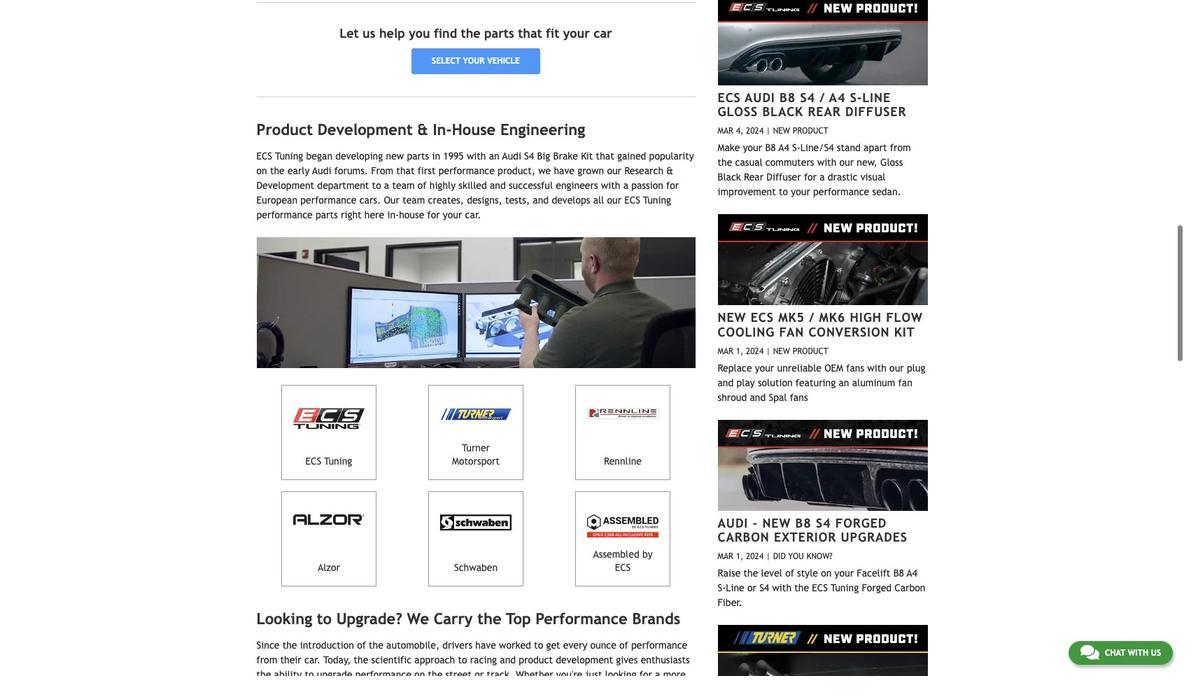 Task type: locate. For each thing, give the bounding box(es) containing it.
0 vertical spatial /
[[820, 90, 826, 105]]

tuning
[[275, 151, 303, 162], [643, 195, 671, 206], [324, 456, 352, 467], [831, 583, 859, 594]]

1 horizontal spatial an
[[839, 377, 850, 388]]

carry
[[434, 609, 473, 628]]

have up racing
[[476, 640, 496, 651]]

from down since
[[257, 655, 277, 666]]

and down "play"
[[750, 392, 766, 403]]

s4 up "line/s4"
[[801, 90, 816, 105]]

fans right spal
[[790, 392, 808, 403]]

b8 up commuters
[[765, 142, 776, 153]]

1 horizontal spatial car.
[[465, 210, 481, 221]]

/ inside new ecs mk5 / mk6 high flow cooling fan conversion kit
[[809, 310, 815, 325]]

drivers
[[443, 640, 473, 651]]

1 horizontal spatial /
[[820, 90, 826, 105]]

| left did
[[766, 552, 771, 562]]

0 vertical spatial black
[[763, 104, 804, 119]]

b8 inside audi - new b8 s4 forged carbon exterior upgrades
[[796, 516, 812, 530]]

1 2024 from the top
[[746, 126, 764, 136]]

and
[[490, 180, 506, 191], [533, 195, 549, 206], [718, 377, 734, 388], [750, 392, 766, 403], [500, 655, 516, 666]]

kit inside new ecs mk5 / mk6 high flow cooling fan conversion kit
[[895, 324, 915, 339]]

tuning inside the mar 1, 2024 | did you know? raise the level of style on your facelift b8 a4 s-line or s4 with the ecs tuning forged carbon fiber.
[[831, 583, 859, 594]]

every
[[563, 640, 588, 651]]

oem
[[825, 362, 844, 374]]

kit
[[581, 151, 593, 162], [895, 324, 915, 339]]

audi up casual
[[745, 90, 776, 105]]

mar
[[718, 126, 734, 136], [718, 346, 734, 356], [718, 552, 734, 562]]

black up improvement in the top right of the page
[[718, 172, 741, 183]]

line inside ecs audi b8 s4 / a4 s-line gloss black rear diffuser
[[863, 90, 891, 105]]

highly
[[430, 180, 456, 191]]

from right "apart" at the right of the page
[[890, 142, 911, 153]]

gloss down "apart" at the right of the page
[[881, 157, 903, 168]]

audi - new b8 s4 forged carbon exterior upgrades image
[[718, 420, 928, 511]]

1 vertical spatial 2024
[[746, 346, 764, 356]]

1 vertical spatial an
[[839, 377, 850, 388]]

diffuser down commuters
[[767, 172, 801, 183]]

0 horizontal spatial s-
[[718, 583, 726, 594]]

0 vertical spatial development
[[318, 120, 413, 138]]

2 1, from the top
[[736, 552, 744, 562]]

get
[[546, 640, 560, 651]]

the right today,
[[354, 655, 369, 666]]

1 vertical spatial on
[[821, 568, 832, 579]]

parts left the right
[[316, 210, 338, 221]]

2024 for -
[[746, 552, 764, 562]]

select
[[432, 56, 461, 66]]

passion
[[632, 180, 664, 191]]

1 horizontal spatial or
[[748, 583, 757, 594]]

1 horizontal spatial that
[[518, 26, 542, 41]]

0 horizontal spatial line
[[726, 583, 745, 594]]

began
[[306, 151, 333, 162]]

1 horizontal spatial black
[[763, 104, 804, 119]]

0 horizontal spatial development
[[257, 180, 314, 191]]

1 vertical spatial fans
[[790, 392, 808, 403]]

and up track.
[[500, 655, 516, 666]]

1 vertical spatial from
[[257, 655, 277, 666]]

2024 inside "mar 1, 2024 | new product replace your unreliable oem fans with our plug and play solution featuring an aluminum fan shroud and spal fans"
[[746, 346, 764, 356]]

new down fan
[[773, 346, 790, 356]]

2 horizontal spatial parts
[[485, 26, 514, 41]]

0 vertical spatial mar
[[718, 126, 734, 136]]

spal
[[769, 392, 787, 403]]

we
[[538, 166, 551, 177]]

2 horizontal spatial a4
[[907, 568, 918, 579]]

product up "line/s4"
[[793, 126, 829, 136]]

1 vertical spatial /
[[809, 310, 815, 325]]

b8 right facelift
[[894, 568, 904, 579]]

our down gained
[[607, 166, 622, 177]]

alzor link
[[281, 491, 377, 586]]

the inside mar 4, 2024 | new product make your b8 a4 s-line/s4 stand apart from the casual commuters with our new, gloss black rear diffuser for a drastic visual improvement to your performance sedan.
[[718, 157, 733, 168]]

product for ecs
[[793, 126, 829, 136]]

your up casual
[[743, 142, 763, 153]]

1 horizontal spatial fans
[[847, 362, 865, 374]]

of left style
[[786, 568, 795, 579]]

know?
[[807, 552, 833, 562]]

upgrades
[[841, 530, 908, 545]]

line
[[863, 90, 891, 105], [726, 583, 745, 594]]

gloss
[[718, 104, 758, 119], [881, 157, 903, 168]]

mar inside "mar 1, 2024 | new product replace your unreliable oem fans with our plug and play solution featuring an aluminum fan shroud and spal fans"
[[718, 346, 734, 356]]

b8 down ecs audi b8 s4 / a4 s-line gloss black rear diffuser image
[[780, 90, 796, 105]]

new inside mar 4, 2024 | new product make your b8 a4 s-line/s4 stand apart from the casual commuters with our new, gloss black rear diffuser for a drastic visual improvement to your performance sedan.
[[773, 126, 790, 136]]

apart
[[864, 142, 887, 153]]

the left early
[[270, 166, 285, 177]]

2 vertical spatial |
[[766, 552, 771, 562]]

2024 up level
[[746, 552, 764, 562]]

your
[[563, 26, 590, 41], [463, 56, 485, 66], [743, 142, 763, 153], [791, 186, 811, 198], [443, 210, 462, 221], [755, 362, 774, 374], [835, 568, 854, 579]]

performance down drastic at the top
[[814, 186, 870, 198]]

1 horizontal spatial a4
[[830, 90, 846, 105]]

product inside "mar 1, 2024 | new product replace your unreliable oem fans with our plug and play solution featuring an aluminum fan shroud and spal fans"
[[793, 346, 829, 356]]

mar up replace
[[718, 346, 734, 356]]

b8
[[780, 90, 796, 105], [765, 142, 776, 153], [796, 516, 812, 530], [894, 568, 904, 579]]

2 vertical spatial s-
[[718, 583, 726, 594]]

your down let us help you find the parts that fit your     car
[[463, 56, 485, 66]]

product inside mar 4, 2024 | new product make your b8 a4 s-line/s4 stand apart from the casual commuters with our new, gloss black rear diffuser for a drastic visual improvement to your performance sedan.
[[793, 126, 829, 136]]

new up commuters
[[773, 126, 790, 136]]

our down stand
[[840, 157, 854, 168]]

new inside audi - new b8 s4 forged carbon exterior upgrades
[[763, 516, 791, 530]]

1 vertical spatial car.
[[305, 655, 321, 666]]

/ up "line/s4"
[[820, 90, 826, 105]]

0 horizontal spatial from
[[257, 655, 277, 666]]

to down commuters
[[779, 186, 788, 198]]

our
[[384, 195, 400, 206]]

a4 inside the mar 1, 2024 | did you know? raise the level of style on your facelift b8 a4 s-line or s4 with the ecs tuning forged carbon fiber.
[[907, 568, 918, 579]]

0 vertical spatial have
[[554, 166, 575, 177]]

0 vertical spatial line
[[863, 90, 891, 105]]

0 vertical spatial 1,
[[736, 346, 744, 356]]

2 2024 from the top
[[746, 346, 764, 356]]

2 vertical spatial on
[[415, 669, 425, 676]]

forged down facelift
[[862, 583, 892, 594]]

2 | from the top
[[766, 346, 771, 356]]

with inside "mar 1, 2024 | new product replace your unreliable oem fans with our plug and play solution featuring an aluminum fan shroud and spal fans"
[[868, 362, 887, 374]]

product up unreliable
[[793, 346, 829, 356]]

for inside since the introduction of the automobile, drivers have worked to get every ounce of performance from their car. today, the scientific approach to racing and product development gives enthusiasts the ability to upgrade performance on the street or track.  whether you're just looking for a mo
[[640, 669, 652, 676]]

performance
[[439, 166, 495, 177], [814, 186, 870, 198], [301, 195, 357, 206], [257, 210, 313, 221], [631, 640, 688, 651], [355, 669, 412, 676]]

your inside the mar 1, 2024 | did you know? raise the level of style on your facelift b8 a4 s-line or s4 with the ecs tuning forged carbon fiber.
[[835, 568, 854, 579]]

gives
[[616, 655, 638, 666]]

your left facelift
[[835, 568, 854, 579]]

our up the fan
[[890, 362, 904, 374]]

s- up commuters
[[792, 142, 801, 153]]

the down make
[[718, 157, 733, 168]]

fiber.
[[718, 597, 743, 609]]

on down approach
[[415, 669, 425, 676]]

a4 right facelift
[[907, 568, 918, 579]]

with inside the mar 1, 2024 | did you know? raise the level of style on your facelift b8 a4 s-line or s4 with the ecs tuning forged carbon fiber.
[[772, 583, 792, 594]]

| inside mar 4, 2024 | new product make your b8 a4 s-line/s4 stand apart from the casual commuters with our new, gloss black rear diffuser for a drastic visual improvement to your performance sedan.
[[766, 126, 771, 136]]

successful
[[509, 180, 553, 191]]

the right find
[[461, 26, 481, 41]]

0 horizontal spatial an
[[489, 151, 500, 162]]

0 vertical spatial forged
[[836, 516, 887, 530]]

a
[[820, 172, 825, 183], [384, 180, 389, 191], [624, 180, 629, 191], [655, 669, 660, 676]]

mar inside the mar 1, 2024 | did you know? raise the level of style on your facelift b8 a4 s-line or s4 with the ecs tuning forged carbon fiber.
[[718, 552, 734, 562]]

of inside the mar 1, 2024 | did you know? raise the level of style on your facelift b8 a4 s-line or s4 with the ecs tuning forged carbon fiber.
[[786, 568, 795, 579]]

1 horizontal spatial line
[[863, 90, 891, 105]]

s- down raise
[[718, 583, 726, 594]]

0 vertical spatial from
[[890, 142, 911, 153]]

line up "apart" at the right of the page
[[863, 90, 891, 105]]

0 vertical spatial an
[[489, 151, 500, 162]]

house
[[399, 210, 424, 221]]

mar up raise
[[718, 552, 734, 562]]

development up developing
[[318, 120, 413, 138]]

1 vertical spatial kit
[[895, 324, 915, 339]]

forged inside the mar 1, 2024 | did you know? raise the level of style on your facelift b8 a4 s-line or s4 with the ecs tuning forged carbon fiber.
[[862, 583, 892, 594]]

from inside mar 4, 2024 | new product make your b8 a4 s-line/s4 stand apart from the casual commuters with our new, gloss black rear diffuser for a drastic visual improvement to your performance sedan.
[[890, 142, 911, 153]]

2024 right 4,
[[746, 126, 764, 136]]

1 horizontal spatial s-
[[792, 142, 801, 153]]

looking
[[605, 669, 637, 676]]

development
[[556, 655, 613, 666]]

0 horizontal spatial /
[[809, 310, 815, 325]]

kit up plug
[[895, 324, 915, 339]]

a left drastic at the top
[[820, 172, 825, 183]]

0 vertical spatial parts
[[485, 26, 514, 41]]

gained
[[617, 151, 646, 162]]

shroud
[[718, 392, 747, 403]]

scientific
[[371, 655, 412, 666]]

1 vertical spatial diffuser
[[767, 172, 801, 183]]

2 vertical spatial parts
[[316, 210, 338, 221]]

3 mar from the top
[[718, 552, 734, 562]]

improvement
[[718, 186, 776, 198]]

0 vertical spatial 2024
[[746, 126, 764, 136]]

| for black
[[766, 126, 771, 136]]

0 horizontal spatial black
[[718, 172, 741, 183]]

2 vertical spatial 2024
[[746, 552, 764, 562]]

alzor
[[318, 562, 340, 573]]

us
[[1151, 648, 1161, 658]]

1 vertical spatial forged
[[862, 583, 892, 594]]

s- up stand
[[850, 90, 863, 105]]

chat
[[1105, 648, 1126, 658]]

0 vertical spatial gloss
[[718, 104, 758, 119]]

0 horizontal spatial diffuser
[[767, 172, 801, 183]]

black
[[763, 104, 804, 119], [718, 172, 741, 183]]

new turner e30 325 performance cat-back exhaust image
[[718, 625, 928, 676]]

2 horizontal spatial s-
[[850, 90, 863, 105]]

0 horizontal spatial rear
[[744, 172, 764, 183]]

carbon inside audi - new b8 s4 forged carbon exterior upgrades
[[718, 530, 770, 545]]

| right 4,
[[766, 126, 771, 136]]

b8 inside ecs audi b8 s4 / a4 s-line gloss black rear diffuser
[[780, 90, 796, 105]]

carbon down upgrades
[[895, 583, 926, 594]]

carbon
[[718, 530, 770, 545], [895, 583, 926, 594]]

comments image
[[1081, 644, 1100, 661]]

our right all
[[607, 195, 622, 206]]

s4 down level
[[760, 583, 770, 594]]

1 vertical spatial a4
[[779, 142, 790, 153]]

automobile,
[[387, 640, 440, 651]]

mar inside mar 4, 2024 | new product make your b8 a4 s-line/s4 stand apart from the casual commuters with our new, gloss black rear diffuser for a drastic visual improvement to your performance sedan.
[[718, 126, 734, 136]]

on up european in the top left of the page
[[257, 166, 267, 177]]

with down "line/s4"
[[817, 157, 837, 168]]

a inside since the introduction of the automobile, drivers have worked to get every ounce of performance from their car. today, the scientific approach to racing and product development gives enthusiasts the ability to upgrade performance on the street or track.  whether you're just looking for a mo
[[655, 669, 660, 676]]

0 vertical spatial kit
[[581, 151, 593, 162]]

black up "line/s4"
[[763, 104, 804, 119]]

1 horizontal spatial from
[[890, 142, 911, 153]]

| inside "mar 1, 2024 | new product replace your unreliable oem fans with our plug and play solution featuring an aluminum fan shroud and spal fans"
[[766, 346, 771, 356]]

kit inside ecs tuning began developing new parts in 1995 with an audi s4 big brake kit that gained popularity on the early audi forums. from that first performance product, we have grown our research & development department to a team of highly skilled and successful engineers with a passion for european performance cars. our team creates, designs, tests, and develops all our ecs tuning performance parts right here in-house for your car.
[[581, 151, 593, 162]]

development
[[318, 120, 413, 138], [257, 180, 314, 191]]

ecs tuning
[[306, 456, 352, 467]]

0 vertical spatial car.
[[465, 210, 481, 221]]

our inside "mar 1, 2024 | new product replace your unreliable oem fans with our plug and play solution featuring an aluminum fan shroud and spal fans"
[[890, 362, 904, 374]]

1 horizontal spatial have
[[554, 166, 575, 177]]

/ inside ecs audi b8 s4 / a4 s-line gloss black rear diffuser
[[820, 90, 826, 105]]

0 vertical spatial fans
[[847, 362, 865, 374]]

brake
[[553, 151, 578, 162]]

new inside "mar 1, 2024 | new product replace your unreliable oem fans with our plug and play solution featuring an aluminum fan shroud and spal fans"
[[773, 346, 790, 356]]

1 horizontal spatial carbon
[[895, 583, 926, 594]]

in-
[[387, 210, 399, 221]]

1 horizontal spatial on
[[415, 669, 425, 676]]

1 horizontal spatial rear
[[808, 104, 841, 119]]

s- inside mar 4, 2024 | new product make your b8 a4 s-line/s4 stand apart from the casual commuters with our new, gloss black rear diffuser for a drastic visual improvement to your performance sedan.
[[792, 142, 801, 153]]

new,
[[857, 157, 878, 168]]

2024 inside mar 4, 2024 | new product make your b8 a4 s-line/s4 stand apart from the casual commuters with our new, gloss black rear diffuser for a drastic visual improvement to your performance sedan.
[[746, 126, 764, 136]]

1 vertical spatial rear
[[744, 172, 764, 183]]

research
[[625, 166, 664, 177]]

1, inside the mar 1, 2024 | did you know? raise the level of style on your facelift b8 a4 s-line or s4 with the ecs tuning forged carbon fiber.
[[736, 552, 744, 562]]

a down from
[[384, 180, 389, 191]]

performance down department
[[301, 195, 357, 206]]

ecs inside ecs audi b8 s4 / a4 s-line gloss black rear diffuser
[[718, 90, 741, 105]]

audi - new b8 s4 forged carbon exterior upgrades link
[[718, 516, 908, 545]]

a4
[[830, 90, 846, 105], [779, 142, 790, 153], [907, 568, 918, 579]]

2 horizontal spatial on
[[821, 568, 832, 579]]

/
[[820, 90, 826, 105], [809, 310, 815, 325]]

|
[[766, 126, 771, 136], [766, 346, 771, 356], [766, 552, 771, 562]]

1 vertical spatial black
[[718, 172, 741, 183]]

that left fit
[[518, 26, 542, 41]]

performance inside mar 4, 2024 | new product make your b8 a4 s-line/s4 stand apart from the casual commuters with our new, gloss black rear diffuser for a drastic visual improvement to your performance sedan.
[[814, 186, 870, 198]]

drastic
[[828, 172, 858, 183]]

1 vertical spatial &
[[667, 166, 674, 177]]

1 | from the top
[[766, 126, 771, 136]]

1 vertical spatial |
[[766, 346, 771, 356]]

carbon up raise
[[718, 530, 770, 545]]

0 horizontal spatial &
[[417, 120, 428, 138]]

audi up product,
[[502, 151, 521, 162]]

to inside ecs tuning began developing new parts in 1995 with an audi s4 big brake kit that gained popularity on the early audi forums. from that first performance product, we have grown our research & development department to a team of highly skilled and successful engineers with a passion for european performance cars. our team creates, designs, tests, and develops all our ecs tuning performance parts right here in-house for your car.
[[372, 180, 381, 191]]

1 vertical spatial 1,
[[736, 552, 744, 562]]

& inside ecs tuning began developing new parts in 1995 with an audi s4 big brake kit that gained popularity on the early audi forums. from that first performance product, we have grown our research & development department to a team of highly skilled and successful engineers with a passion for european performance cars. our team creates, designs, tests, and develops all our ecs tuning performance parts right here in-house for your car.
[[667, 166, 674, 177]]

1, inside "mar 1, 2024 | new product replace your unreliable oem fans with our plug and play solution featuring an aluminum fan shroud and spal fans"
[[736, 346, 744, 356]]

1 horizontal spatial kit
[[895, 324, 915, 339]]

2 mar from the top
[[718, 346, 734, 356]]

1 horizontal spatial diffuser
[[846, 104, 907, 119]]

the down approach
[[428, 669, 443, 676]]

of
[[418, 180, 427, 191], [786, 568, 795, 579], [357, 640, 366, 651], [620, 640, 629, 651]]

help
[[379, 26, 405, 41]]

commuters
[[766, 157, 815, 168]]

0 horizontal spatial gloss
[[718, 104, 758, 119]]

from inside since the introduction of the automobile, drivers have worked to get every ounce of performance from their car. today, the scientific approach to racing and product development gives enthusiasts the ability to upgrade performance on the street or track.  whether you're just looking for a mo
[[257, 655, 277, 666]]

and down successful
[[533, 195, 549, 206]]

exterior
[[774, 530, 837, 545]]

new right -
[[763, 516, 791, 530]]

product for new
[[793, 346, 829, 356]]

the inside ecs tuning began developing new parts in 1995 with an audi s4 big brake kit that gained popularity on the early audi forums. from that first performance product, we have grown our research & development department to a team of highly skilled and successful engineers with a passion for european performance cars. our team creates, designs, tests, and develops all our ecs tuning performance parts right here in-house for your car.
[[270, 166, 285, 177]]

0 horizontal spatial on
[[257, 166, 267, 177]]

car. inside ecs tuning began developing new parts in 1995 with an audi s4 big brake kit that gained popularity on the early audi forums. from that first performance product, we have grown our research & development department to a team of highly skilled and successful engineers with a passion for european performance cars. our team creates, designs, tests, and develops all our ecs tuning performance parts right here in-house for your car.
[[465, 210, 481, 221]]

black inside mar 4, 2024 | new product make your b8 a4 s-line/s4 stand apart from the casual commuters with our new, gloss black rear diffuser for a drastic visual improvement to your performance sedan.
[[718, 172, 741, 183]]

s-
[[850, 90, 863, 105], [792, 142, 801, 153], [718, 583, 726, 594]]

0 horizontal spatial car.
[[305, 655, 321, 666]]

1 horizontal spatial &
[[667, 166, 674, 177]]

of down first
[[418, 180, 427, 191]]

rear up "line/s4"
[[808, 104, 841, 119]]

& left in-
[[417, 120, 428, 138]]

0 vertical spatial a4
[[830, 90, 846, 105]]

s4 inside ecs tuning began developing new parts in 1995 with an audi s4 big brake kit that gained popularity on the early audi forums. from that first performance product, we have grown our research & development department to a team of highly skilled and successful engineers with a passion for european performance cars. our team creates, designs, tests, and develops all our ecs tuning performance parts right here in-house for your car.
[[524, 151, 534, 162]]

2024 for ecs
[[746, 346, 764, 356]]

1 vertical spatial have
[[476, 640, 496, 651]]

0 vertical spatial carbon
[[718, 530, 770, 545]]

0 vertical spatial diffuser
[[846, 104, 907, 119]]

1 1, from the top
[[736, 346, 744, 356]]

1 vertical spatial development
[[257, 180, 314, 191]]

1 horizontal spatial gloss
[[881, 157, 903, 168]]

ecs audi b8 s4 / a4 s-line gloss black rear diffuser image
[[718, 0, 928, 85]]

1 vertical spatial parts
[[407, 151, 429, 162]]

1 mar from the top
[[718, 126, 734, 136]]

mar for audi - new b8 s4 forged carbon exterior upgrades
[[718, 552, 734, 562]]

0 horizontal spatial have
[[476, 640, 496, 651]]

car. down designs,
[[465, 210, 481, 221]]

ecs
[[718, 90, 741, 105], [257, 151, 272, 162], [625, 195, 641, 206], [751, 310, 774, 325], [306, 456, 321, 467], [615, 562, 631, 573], [812, 583, 828, 594]]

1 vertical spatial line
[[726, 583, 745, 594]]

0 vertical spatial s-
[[850, 90, 863, 105]]

on down know?
[[821, 568, 832, 579]]

| for conversion
[[766, 346, 771, 356]]

car. inside since the introduction of the automobile, drivers have worked to get every ounce of performance from their car. today, the scientific approach to racing and product development gives enthusiasts the ability to upgrade performance on the street or track.  whether you're just looking for a mo
[[305, 655, 321, 666]]

visual
[[861, 172, 886, 183]]

0 horizontal spatial or
[[475, 669, 484, 676]]

team up our
[[392, 180, 415, 191]]

to right ability
[[305, 669, 314, 676]]

your down creates,
[[443, 210, 462, 221]]

your inside button
[[463, 56, 485, 66]]

0 vertical spatial or
[[748, 583, 757, 594]]

rennline link
[[576, 385, 671, 480]]

from
[[890, 142, 911, 153], [257, 655, 277, 666]]

1 vertical spatial or
[[475, 669, 484, 676]]

unreliable
[[777, 362, 822, 374]]

new up replace
[[718, 310, 747, 325]]

2 vertical spatial a4
[[907, 568, 918, 579]]

1 vertical spatial mar
[[718, 346, 734, 356]]

parts up vehicle
[[485, 26, 514, 41]]

2 vertical spatial mar
[[718, 552, 734, 562]]

0 horizontal spatial a4
[[779, 142, 790, 153]]

ecs audi b8 s4 / a4 s-line gloss black rear diffuser link
[[718, 90, 907, 119]]

a4 inside ecs audi b8 s4 / a4 s-line gloss black rear diffuser
[[830, 90, 846, 105]]

parts
[[485, 26, 514, 41], [407, 151, 429, 162], [316, 210, 338, 221]]

that down new
[[396, 166, 415, 177]]

2024 down the cooling
[[746, 346, 764, 356]]

fans right the oem
[[847, 362, 865, 374]]

| down the cooling
[[766, 346, 771, 356]]

that up grown
[[596, 151, 614, 162]]

3 2024 from the top
[[746, 552, 764, 562]]

european
[[257, 195, 298, 206]]

& down popularity
[[667, 166, 674, 177]]

gloss up 4,
[[718, 104, 758, 119]]

performance down scientific
[[355, 669, 412, 676]]

conversion
[[809, 324, 890, 339]]

s4 left big
[[524, 151, 534, 162]]

our inside mar 4, 2024 | new product make your b8 a4 s-line/s4 stand apart from the casual commuters with our new, gloss black rear diffuser for a drastic visual improvement to your performance sedan.
[[840, 157, 854, 168]]

1, up raise
[[736, 552, 744, 562]]

with right 1995
[[467, 151, 486, 162]]

fan
[[899, 377, 913, 388]]

0 vertical spatial rear
[[808, 104, 841, 119]]

in
[[432, 151, 440, 162]]

2024 inside the mar 1, 2024 | did you know? raise the level of style on your facelift b8 a4 s-line or s4 with the ecs tuning forged carbon fiber.
[[746, 552, 764, 562]]

1 vertical spatial s-
[[792, 142, 801, 153]]

development up european in the top left of the page
[[257, 180, 314, 191]]

3 | from the top
[[766, 552, 771, 562]]

| inside the mar 1, 2024 | did you know? raise the level of style on your facelift b8 a4 s-line or s4 with the ecs tuning forged carbon fiber.
[[766, 552, 771, 562]]

diffuser up "apart" at the right of the page
[[846, 104, 907, 119]]



Task type: describe. For each thing, give the bounding box(es) containing it.
ability
[[274, 669, 302, 676]]

motorsport
[[452, 456, 500, 467]]

0 horizontal spatial that
[[396, 166, 415, 177]]

performance up 'skilled' in the left of the page
[[439, 166, 495, 177]]

the left ability
[[257, 669, 271, 676]]

facelift
[[857, 568, 891, 579]]

a4 inside mar 4, 2024 | new product make your b8 a4 s-line/s4 stand apart from the casual commuters with our new, gloss black rear diffuser for a drastic visual improvement to your performance sedan.
[[779, 142, 790, 153]]

the up scientific
[[369, 640, 384, 651]]

performance down european in the top left of the page
[[257, 210, 313, 221]]

early
[[288, 166, 310, 177]]

diffuser inside mar 4, 2024 | new product make your b8 a4 s-line/s4 stand apart from the casual commuters with our new, gloss black rear diffuser for a drastic visual improvement to your performance sedan.
[[767, 172, 801, 183]]

big
[[537, 151, 551, 162]]

chat with us link
[[1069, 641, 1173, 665]]

4,
[[736, 126, 744, 136]]

2024 for audi
[[746, 126, 764, 136]]

in-
[[433, 120, 452, 138]]

line inside the mar 1, 2024 | did you know? raise the level of style on your facelift b8 a4 s-line or s4 with the ecs tuning forged carbon fiber.
[[726, 583, 745, 594]]

grown
[[578, 166, 604, 177]]

level
[[761, 568, 783, 579]]

assembled by ecs
[[593, 549, 653, 573]]

mar 1, 2024 | did you know? raise the level of style on your facelift b8 a4 s-line or s4 with the ecs tuning forged carbon fiber.
[[718, 552, 926, 609]]

assembled
[[593, 549, 640, 560]]

mk6
[[819, 310, 846, 325]]

0 horizontal spatial parts
[[316, 210, 338, 221]]

their
[[280, 655, 302, 666]]

creates,
[[428, 195, 464, 206]]

audi inside audi - new b8 s4 forged carbon exterior upgrades
[[718, 516, 749, 530]]

assembled by ecs link
[[576, 491, 671, 586]]

let us help you find the parts that fit your     car
[[340, 26, 612, 41]]

your inside ecs tuning began developing new parts in 1995 with an audi s4 big brake kit that gained popularity on the early audi forums. from that first performance product, we have grown our research & development department to a team of highly skilled and successful engineers with a passion for european performance cars. our team creates, designs, tests, and develops all our ecs tuning performance parts right here in-house for your car.
[[443, 210, 462, 221]]

rennline
[[604, 456, 642, 467]]

casual
[[735, 157, 763, 168]]

of down "upgrade?"
[[357, 640, 366, 651]]

of up gives
[[620, 640, 629, 651]]

tests,
[[505, 195, 530, 206]]

or inside the mar 1, 2024 | did you know? raise the level of style on your facelift b8 a4 s-line or s4 with the ecs tuning forged carbon fiber.
[[748, 583, 757, 594]]

or inside since the introduction of the automobile, drivers have worked to get every ounce of performance from their car. today, the scientific approach to racing and product development gives enthusiasts the ability to upgrade performance on the street or track.  whether you're just looking for a mo
[[475, 669, 484, 676]]

forums.
[[334, 166, 368, 177]]

upgrade
[[317, 669, 352, 676]]

featuring
[[796, 377, 836, 388]]

s- inside the mar 1, 2024 | did you know? raise the level of style on your facelift b8 a4 s-line or s4 with the ecs tuning forged carbon fiber.
[[718, 583, 726, 594]]

looking to upgrade? we carry the top performance brands
[[257, 609, 681, 628]]

rear inside ecs audi b8 s4 / a4 s-line gloss black rear diffuser
[[808, 104, 841, 119]]

by
[[643, 549, 653, 560]]

development inside ecs tuning began developing new parts in 1995 with an audi s4 big brake kit that gained popularity on the early audi forums. from that first performance product, we have grown our research & development department to a team of highly skilled and successful engineers with a passion for european performance cars. our team creates, designs, tests, and develops all our ecs tuning performance parts right here in-house for your car.
[[257, 180, 314, 191]]

new ecs mk5 / mk6 high flow cooling fan conversion kit image
[[718, 214, 928, 305]]

audi - new b8 s4 forged carbon exterior upgrades
[[718, 516, 908, 545]]

here
[[365, 210, 384, 221]]

on inside ecs tuning began developing new parts in 1995 with an audi s4 big brake kit that gained popularity on the early audi forums. from that first performance product, we have grown our research & development department to a team of highly skilled and successful engineers with a passion for european performance cars. our team creates, designs, tests, and develops all our ecs tuning performance parts right here in-house for your car.
[[257, 166, 267, 177]]

since
[[257, 640, 280, 651]]

the down style
[[795, 583, 809, 594]]

ecs audi b8 s4 / a4 s-line gloss black rear diffuser
[[718, 90, 907, 119]]

solution
[[758, 377, 793, 388]]

0 vertical spatial that
[[518, 26, 542, 41]]

department
[[317, 180, 369, 191]]

select your vehicle button
[[412, 48, 540, 74]]

1 horizontal spatial development
[[318, 120, 413, 138]]

s4 inside audi - new b8 s4 forged carbon exterior upgrades
[[816, 516, 831, 530]]

0 vertical spatial &
[[417, 120, 428, 138]]

ecs inside new ecs mk5 / mk6 high flow cooling fan conversion kit
[[751, 310, 774, 325]]

new ecs mk5 / mk6 high flow cooling fan conversion kit
[[718, 310, 923, 339]]

high
[[850, 310, 882, 325]]

with left us
[[1128, 648, 1149, 658]]

forged inside audi - new b8 s4 forged carbon exterior upgrades
[[836, 516, 887, 530]]

introduction
[[300, 640, 354, 651]]

racing
[[470, 655, 497, 666]]

turner motorsport link
[[428, 385, 524, 480]]

approach
[[415, 655, 455, 666]]

to up "introduction" at left
[[317, 609, 332, 628]]

replace
[[718, 362, 752, 374]]

1 horizontal spatial parts
[[407, 151, 429, 162]]

upgrade?
[[336, 609, 402, 628]]

find
[[434, 26, 457, 41]]

ecs inside the mar 1, 2024 | did you know? raise the level of style on your facelift b8 a4 s-line or s4 with the ecs tuning forged carbon fiber.
[[812, 583, 828, 594]]

the left top at left bottom
[[478, 609, 502, 628]]

to inside mar 4, 2024 | new product make your b8 a4 s-line/s4 stand apart from the casual commuters with our new, gloss black rear diffuser for a drastic visual improvement to your performance sedan.
[[779, 186, 788, 198]]

vehicle
[[487, 56, 520, 66]]

new ecs mk5 / mk6 high flow cooling fan conversion kit link
[[718, 310, 923, 339]]

a left passion
[[624, 180, 629, 191]]

designs,
[[467, 195, 502, 206]]

ecs tuning engineer comparing a part to a digital prototype image
[[257, 238, 696, 368]]

you
[[409, 26, 430, 41]]

have inside since the introduction of the automobile, drivers have worked to get every ounce of performance from their car. today, the scientific approach to racing and product development gives enthusiasts the ability to upgrade performance on the street or track.  whether you're just looking for a mo
[[476, 640, 496, 651]]

with inside mar 4, 2024 | new product make your b8 a4 s-line/s4 stand apart from the casual commuters with our new, gloss black rear diffuser for a drastic visual improvement to your performance sedan.
[[817, 157, 837, 168]]

1 vertical spatial team
[[403, 195, 425, 206]]

line/s4
[[801, 142, 834, 153]]

and up the 'shroud'
[[718, 377, 734, 388]]

diffuser inside ecs audi b8 s4 / a4 s-line gloss black rear diffuser
[[846, 104, 907, 119]]

track.
[[487, 669, 513, 676]]

0 horizontal spatial fans
[[790, 392, 808, 403]]

a inside mar 4, 2024 | new product make your b8 a4 s-line/s4 stand apart from the casual commuters with our new, gloss black rear diffuser for a drastic visual improvement to your performance sedan.
[[820, 172, 825, 183]]

the left level
[[744, 568, 758, 579]]

for down creates,
[[427, 210, 440, 221]]

b8 inside mar 4, 2024 | new product make your b8 a4 s-line/s4 stand apart from the casual commuters with our new, gloss black rear diffuser for a drastic visual improvement to your performance sedan.
[[765, 142, 776, 153]]

to up street
[[458, 655, 467, 666]]

whether
[[516, 669, 554, 676]]

carbon inside the mar 1, 2024 | did you know? raise the level of style on your facelift b8 a4 s-line or s4 with the ecs tuning forged carbon fiber.
[[895, 583, 926, 594]]

audi down began at the left top
[[312, 166, 332, 177]]

looking
[[257, 609, 312, 628]]

just
[[586, 669, 602, 676]]

product,
[[498, 166, 536, 177]]

on inside since the introduction of the automobile, drivers have worked to get every ounce of performance from their car. today, the scientific approach to racing and product development gives enthusiasts the ability to upgrade performance on the street or track.  whether you're just looking for a mo
[[415, 669, 425, 676]]

rear inside mar 4, 2024 | new product make your b8 a4 s-line/s4 stand apart from the casual commuters with our new, gloss black rear diffuser for a drastic visual improvement to your performance sedan.
[[744, 172, 764, 183]]

have inside ecs tuning began developing new parts in 1995 with an audi s4 big brake kit that gained popularity on the early audi forums. from that first performance product, we have grown our research & development department to a team of highly skilled and successful engineers with a passion for european performance cars. our team creates, designs, tests, and develops all our ecs tuning performance parts right here in-house for your car.
[[554, 166, 575, 177]]

s4 inside ecs audi b8 s4 / a4 s-line gloss black rear diffuser
[[801, 90, 816, 105]]

and up designs,
[[490, 180, 506, 191]]

s4 inside the mar 1, 2024 | did you know? raise the level of style on your facelift b8 a4 s-line or s4 with the ecs tuning forged carbon fiber.
[[760, 583, 770, 594]]

mar for new ecs mk5 / mk6 high flow cooling fan conversion kit
[[718, 346, 734, 356]]

plug
[[907, 362, 926, 374]]

1, for audi - new b8 s4 forged carbon exterior upgrades
[[736, 552, 744, 562]]

an inside "mar 1, 2024 | new product replace your unreliable oem fans with our plug and play solution featuring an aluminum fan shroud and spal fans"
[[839, 377, 850, 388]]

product development & in-house engineering
[[257, 120, 585, 138]]

select your vehicle
[[432, 56, 520, 66]]

fit
[[546, 26, 560, 41]]

and inside since the introduction of the automobile, drivers have worked to get every ounce of performance from their car. today, the scientific approach to racing and product development gives enthusiasts the ability to upgrade performance on the street or track.  whether you're just looking for a mo
[[500, 655, 516, 666]]

your inside "mar 1, 2024 | new product replace your unreliable oem fans with our plug and play solution featuring an aluminum fan shroud and spal fans"
[[755, 362, 774, 374]]

ecs inside assembled by ecs
[[615, 562, 631, 573]]

an inside ecs tuning began developing new parts in 1995 with an audi s4 big brake kit that gained popularity on the early audi forums. from that first performance product, we have grown our research & development department to a team of highly skilled and successful engineers with a passion for european performance cars. our team creates, designs, tests, and develops all our ecs tuning performance parts right here in-house for your car.
[[489, 151, 500, 162]]

your right fit
[[563, 26, 590, 41]]

product up began at the left top
[[257, 120, 313, 138]]

0 vertical spatial team
[[392, 180, 415, 191]]

new inside new ecs mk5 / mk6 high flow cooling fan conversion kit
[[718, 310, 747, 325]]

stand
[[837, 142, 861, 153]]

schwaben
[[454, 562, 498, 573]]

your down commuters
[[791, 186, 811, 198]]

black inside ecs audi b8 s4 / a4 s-line gloss black rear diffuser
[[763, 104, 804, 119]]

performance up enthusiasts
[[631, 640, 688, 651]]

gloss inside mar 4, 2024 | new product make your b8 a4 s-line/s4 stand apart from the casual commuters with our new, gloss black rear diffuser for a drastic visual improvement to your performance sedan.
[[881, 157, 903, 168]]

b8 inside the mar 1, 2024 | did you know? raise the level of style on your facelift b8 a4 s-line or s4 with the ecs tuning forged carbon fiber.
[[894, 568, 904, 579]]

1, for new ecs mk5 / mk6 high flow cooling fan conversion kit
[[736, 346, 744, 356]]

ounce
[[591, 640, 617, 651]]

us
[[363, 26, 376, 41]]

gloss inside ecs audi b8 s4 / a4 s-line gloss black rear diffuser
[[718, 104, 758, 119]]

for right passion
[[667, 180, 679, 191]]

of inside ecs tuning began developing new parts in 1995 with an audi s4 big brake kit that gained popularity on the early audi forums. from that first performance product, we have grown our research & development department to a team of highly skilled and successful engineers with a passion for european performance cars. our team creates, designs, tests, and develops all our ecs tuning performance parts right here in-house for your car.
[[418, 180, 427, 191]]

popularity
[[649, 151, 694, 162]]

s- inside ecs audi b8 s4 / a4 s-line gloss black rear diffuser
[[850, 90, 863, 105]]

enthusiasts
[[641, 655, 690, 666]]

all
[[593, 195, 604, 206]]

for inside mar 4, 2024 | new product make your b8 a4 s-line/s4 stand apart from the casual commuters with our new, gloss black rear diffuser for a drastic visual improvement to your performance sedan.
[[804, 172, 817, 183]]

with up all
[[601, 180, 621, 191]]

sedan.
[[873, 186, 902, 198]]

worked
[[499, 640, 531, 651]]

top
[[506, 609, 531, 628]]

the up the their at the bottom of the page
[[283, 640, 297, 651]]

car
[[594, 26, 612, 41]]

ecs tuning began developing new parts in 1995 with an audi s4 big brake kit that gained popularity on the early audi forums. from that first performance product, we have grown our research & development department to a team of highly skilled and successful engineers with a passion for european performance cars. our team creates, designs, tests, and develops all our ecs tuning performance parts right here in-house for your car.
[[257, 151, 694, 221]]

on inside the mar 1, 2024 | did you know? raise the level of style on your facelift b8 a4 s-line or s4 with the ecs tuning forged carbon fiber.
[[821, 568, 832, 579]]

did
[[773, 552, 786, 562]]

cars.
[[360, 195, 381, 206]]

chat with us
[[1105, 648, 1161, 658]]

tuning inside ecs tuning link
[[324, 456, 352, 467]]

product
[[519, 655, 553, 666]]

to left get
[[534, 640, 543, 651]]

audi inside ecs audi b8 s4 / a4 s-line gloss black rear diffuser
[[745, 90, 776, 105]]

cooling
[[718, 324, 775, 339]]

2 horizontal spatial that
[[596, 151, 614, 162]]

mar for ecs audi b8 s4 / a4 s-line gloss black rear diffuser
[[718, 126, 734, 136]]

from
[[371, 166, 394, 177]]

develops
[[552, 195, 590, 206]]

aluminum
[[853, 377, 896, 388]]



Task type: vqa. For each thing, say whether or not it's contained in the screenshot.
Gloss inside ecs audi b8 s4 / a4 s-line gloss black rear diffuser
yes



